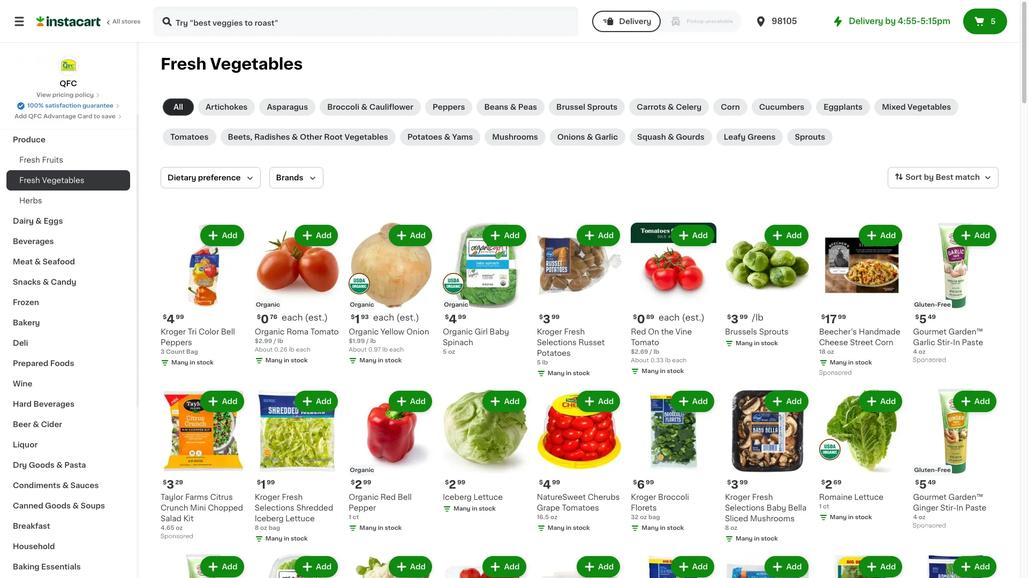 Task type: locate. For each thing, give the bounding box(es) containing it.
1 free from the top
[[937, 302, 951, 308]]

in
[[754, 340, 760, 346], [284, 357, 289, 363], [378, 357, 383, 363], [190, 360, 195, 366], [848, 360, 854, 366], [660, 368, 665, 374], [566, 370, 571, 376], [472, 506, 477, 512], [848, 515, 854, 521], [378, 525, 383, 531], [566, 525, 571, 531], [660, 525, 665, 531], [754, 536, 760, 542], [284, 536, 289, 542]]

0 horizontal spatial about
[[255, 347, 273, 353]]

$ 5 49 up ginger
[[915, 479, 936, 491]]

$ 4 99 up count
[[163, 314, 184, 325]]

squash
[[637, 133, 666, 141]]

about
[[255, 347, 273, 353], [349, 347, 367, 353], [631, 357, 649, 363]]

0 vertical spatial 49
[[928, 314, 936, 320]]

1 down pepper
[[349, 515, 351, 521]]

all inside all stores 'link'
[[112, 19, 120, 25]]

delivery by 4:55-5:15pm
[[849, 17, 950, 25]]

stir- for garlic
[[937, 339, 953, 346]]

0 vertical spatial red
[[631, 328, 646, 336]]

gourmet garden™ ginger stir-in paste 4 oz
[[913, 494, 986, 521]]

frozen
[[13, 299, 39, 306]]

0 vertical spatial by
[[885, 17, 896, 25]]

kroger for kroger fresh selections baby bella sliced mushrooms
[[725, 494, 750, 501]]

1 horizontal spatial $ 2 99
[[445, 479, 465, 491]]

oz inside kroger fresh selections shredded iceberg lettuce 8 oz bag
[[260, 525, 267, 531]]

about inside 'organic roma tomato $2.99 / lb about 0.26 lb each'
[[255, 347, 273, 353]]

in for garlic
[[953, 339, 960, 346]]

sprouts for brussel sprouts
[[587, 103, 618, 111]]

0 horizontal spatial broccoli
[[327, 103, 359, 111]]

prepared foods link
[[6, 353, 130, 374]]

kit
[[183, 515, 194, 523]]

99 for organic girl baby spinach
[[458, 314, 466, 320]]

1 8 from the left
[[725, 525, 729, 531]]

tomatoes inside naturesweet cherubs grape tomatoes 16.5 oz
[[562, 505, 599, 512]]

8 down sliced
[[725, 525, 729, 531]]

1 vertical spatial baby
[[767, 505, 786, 512]]

$ 4 99 for kroger tri color bell peppers
[[163, 314, 184, 325]]

in inside gourmet garden™ ginger stir-in paste 4 oz
[[956, 505, 963, 512]]

2 gluten- from the top
[[914, 468, 937, 473]]

0 horizontal spatial mushrooms
[[492, 133, 538, 141]]

lists link
[[6, 50, 130, 72]]

$ up sliced
[[727, 480, 731, 486]]

tomato
[[310, 328, 339, 336], [631, 339, 659, 346]]

lettuce for iceberg lettuce
[[474, 494, 503, 501]]

0 horizontal spatial selections
[[255, 505, 294, 512]]

99 for organic red bell pepper
[[363, 480, 371, 486]]

many in stock down organic red bell pepper 1 ct
[[359, 525, 402, 531]]

1 horizontal spatial bell
[[398, 494, 412, 501]]

selections inside kroger fresh selections russet potatoes 5 lb
[[537, 339, 577, 346]]

hard
[[13, 400, 32, 408]]

$ 1 99
[[257, 479, 275, 491]]

0 vertical spatial goods
[[29, 462, 54, 469]]

1 vertical spatial garden™
[[948, 494, 983, 501]]

49 for gourmet garden™ garlic stir-in paste
[[928, 314, 936, 320]]

tomatoes down the all link at the top left of the page
[[170, 133, 209, 141]]

ct
[[823, 504, 829, 510], [353, 515, 359, 521]]

0 horizontal spatial ct
[[353, 515, 359, 521]]

1 horizontal spatial peppers
[[433, 103, 465, 111]]

$1.93 each (estimated) element
[[349, 313, 434, 326]]

& right 'onions'
[[587, 133, 593, 141]]

selections for sliced
[[725, 505, 765, 512]]

2 0 from the left
[[637, 314, 645, 325]]

each inside red on the vine tomato $2.69 / lb about 0.33 lb each
[[672, 357, 687, 363]]

baby inside organic girl baby spinach 5 oz
[[490, 328, 509, 336]]

kroger inside kroger fresh selections baby bella sliced mushrooms 8 oz
[[725, 494, 750, 501]]

other
[[300, 133, 322, 141]]

1 horizontal spatial tomato
[[631, 339, 659, 346]]

ct down pepper
[[353, 515, 359, 521]]

1 vertical spatial sprouts
[[795, 133, 825, 141]]

$ inside $ 2 69
[[821, 480, 825, 486]]

/ inside 'organic roma tomato $2.99 / lb about 0.26 lb each'
[[274, 338, 276, 344]]

condiments
[[13, 482, 60, 489]]

(est.) up onion
[[396, 313, 419, 322]]

potatoes
[[407, 133, 442, 141], [537, 349, 571, 357]]

& for condiments & sauces
[[62, 482, 69, 489]]

stores
[[121, 19, 141, 25]]

0 vertical spatial fresh vegetables
[[161, 56, 303, 72]]

yellow
[[381, 328, 404, 336]]

garlic inside the gourmet garden™ garlic stir-in paste 4 oz
[[913, 339, 935, 346]]

$ inside $ 3 29
[[163, 480, 167, 486]]

& left "yams"
[[444, 133, 450, 141]]

many in stock down naturesweet cherubs grape tomatoes 16.5 oz
[[548, 525, 590, 531]]

0 for red
[[637, 314, 645, 325]]

0 vertical spatial item badge image
[[443, 273, 464, 295]]

& left gourds
[[668, 133, 674, 141]]

in inside the gourmet garden™ garlic stir-in paste 4 oz
[[953, 339, 960, 346]]

foods
[[50, 360, 74, 367]]

stock down brussels sprouts
[[761, 340, 778, 346]]

$ inside "$ 1 99"
[[257, 480, 261, 486]]

mixed vegetables
[[882, 103, 951, 111]]

1 vertical spatial red
[[381, 494, 396, 501]]

$ 2 99 up iceberg lettuce
[[445, 479, 465, 491]]

again
[[54, 36, 75, 43]]

2 horizontal spatial 2
[[825, 479, 832, 491]]

1 (est.) from the left
[[305, 313, 328, 322]]

& for beer & cider
[[33, 421, 39, 428]]

artichokes link
[[198, 99, 255, 116]]

/ inside organic yellow onion $1.99 / lb about 0.97 lb each
[[366, 338, 369, 344]]

99 for iceberg lettuce
[[457, 480, 465, 486]]

1 2 from the left
[[449, 479, 456, 491]]

meat
[[13, 258, 33, 266]]

garden™ inside the gourmet garden™ garlic stir-in paste 4 oz
[[948, 328, 983, 336]]

49 up ginger
[[928, 480, 936, 486]]

each up yellow
[[373, 313, 394, 322]]

sponsored badge image for gourmet garden™ garlic stir-in paste
[[913, 357, 945, 363]]

kroger for kroger fresh selections shredded iceberg lettuce
[[255, 494, 280, 501]]

0 horizontal spatial corn
[[721, 103, 740, 111]]

5 button
[[963, 9, 1007, 34]]

selections for 5
[[537, 339, 577, 346]]

5 inside organic girl baby spinach 5 oz
[[443, 349, 447, 355]]

in down "0.97"
[[378, 357, 383, 363]]

1 horizontal spatial all
[[173, 103, 183, 111]]

dry
[[13, 462, 27, 469]]

fresh vegetables up "artichokes" link
[[161, 56, 303, 72]]

wine link
[[6, 374, 130, 394]]

gourmet
[[913, 328, 947, 336], [913, 494, 947, 501]]

1 gourmet from the top
[[913, 328, 947, 336]]

49 up the gourmet garden™ garlic stir-in paste 4 oz
[[928, 314, 936, 320]]

$ 3 99 for kroger fresh selections russet potatoes
[[539, 314, 560, 325]]

2 $ 5 49 from the top
[[915, 479, 936, 491]]

tomato inside 'organic roma tomato $2.99 / lb about 0.26 lb each'
[[310, 328, 339, 336]]

add qfc advantage card to save link
[[15, 112, 122, 121]]

0 vertical spatial ct
[[823, 504, 829, 510]]

1 down romaine
[[819, 504, 822, 510]]

99 right 17
[[838, 314, 846, 320]]

3 2 from the left
[[825, 479, 832, 491]]

grape
[[537, 505, 560, 512]]

free for ginger
[[937, 468, 951, 473]]

2 up iceberg lettuce
[[449, 479, 456, 491]]

many in stock
[[736, 340, 778, 346], [265, 357, 308, 363], [359, 357, 402, 363], [171, 360, 214, 366], [830, 360, 872, 366], [642, 368, 684, 374], [548, 370, 590, 376], [454, 506, 496, 512], [830, 515, 872, 521], [359, 525, 402, 531], [548, 525, 590, 531], [642, 525, 684, 531], [736, 536, 778, 542], [265, 536, 308, 542]]

stock
[[761, 340, 778, 346], [291, 357, 308, 363], [385, 357, 402, 363], [197, 360, 214, 366], [855, 360, 872, 366], [667, 368, 684, 374], [573, 370, 590, 376], [479, 506, 496, 512], [855, 515, 872, 521], [385, 525, 402, 531], [573, 525, 590, 531], [667, 525, 684, 531], [761, 536, 778, 542], [291, 536, 308, 542]]

kroger
[[161, 328, 186, 336], [537, 328, 562, 336], [725, 494, 750, 501], [255, 494, 280, 501], [631, 494, 656, 501]]

1 horizontal spatial garlic
[[913, 339, 935, 346]]

1 garden™ from the top
[[948, 328, 983, 336]]

produce link
[[6, 130, 130, 150]]

lettuce inside romaine lettuce 1 ct
[[854, 494, 883, 501]]

1 horizontal spatial each (est.)
[[659, 313, 705, 322]]

broccoli inside kroger broccoli florets 32 oz bag
[[658, 494, 689, 501]]

kroger inside kroger broccoli florets 32 oz bag
[[631, 494, 656, 501]]

many in stock down "0.97"
[[359, 357, 402, 363]]

& left sauces
[[62, 482, 69, 489]]

sponsored badge image for taylor farms citrus crunch mini chopped salad kit
[[161, 534, 193, 540]]

about inside organic yellow onion $1.99 / lb about 0.97 lb each
[[349, 347, 367, 353]]

1 vertical spatial bell
[[398, 494, 412, 501]]

$ for taylor farms citrus crunch mini chopped salad kit
[[163, 480, 167, 486]]

gluten-free up the gourmet garden™ garlic stir-in paste 4 oz
[[914, 302, 951, 308]]

bag down florets
[[648, 515, 660, 521]]

2 each (est.) from the left
[[659, 313, 705, 322]]

& for dairy & eggs
[[35, 217, 42, 225]]

sponsored badge image down ginger
[[913, 523, 945, 529]]

1 horizontal spatial $ 4 99
[[445, 314, 466, 325]]

beets, radishes & other root vegetables
[[228, 133, 388, 141]]

fresh vegetables down fruits
[[19, 177, 84, 184]]

gluten- up ginger
[[914, 468, 937, 473]]

3 left count
[[161, 349, 164, 355]]

1 horizontal spatial (est.)
[[396, 313, 419, 322]]

99 up pepper
[[363, 480, 371, 486]]

each inside organic yellow onion $1.99 / lb about 0.97 lb each
[[389, 347, 404, 353]]

service type group
[[592, 11, 742, 32]]

many down kroger fresh selections shredded iceberg lettuce 8 oz bag
[[265, 536, 282, 542]]

each down roma
[[296, 347, 310, 353]]

1 vertical spatial 49
[[928, 480, 936, 486]]

0 horizontal spatial peppers
[[161, 339, 192, 346]]

each (est.)
[[282, 313, 328, 322], [659, 313, 705, 322]]

2 gourmet from the top
[[913, 494, 947, 501]]

2 (est.) from the left
[[396, 313, 419, 322]]

gluten-free up ginger
[[914, 468, 951, 473]]

99 inside $ 6 99
[[646, 480, 654, 486]]

1 vertical spatial free
[[937, 468, 951, 473]]

1 horizontal spatial potatoes
[[537, 349, 571, 357]]

selections left russet
[[537, 339, 577, 346]]

ginger
[[913, 505, 938, 512]]

each (est.) up roma
[[282, 313, 328, 322]]

17
[[825, 314, 837, 325]]

free up gourmet garden™ ginger stir-in paste 4 oz
[[937, 468, 951, 473]]

1 horizontal spatial lettuce
[[474, 494, 503, 501]]

fruits
[[42, 156, 63, 164]]

1 gluten-free from the top
[[914, 302, 951, 308]]

paste inside gourmet garden™ ginger stir-in paste 4 oz
[[965, 505, 986, 512]]

oz inside naturesweet cherubs grape tomatoes 16.5 oz
[[550, 515, 557, 521]]

item badge image for 4
[[443, 273, 464, 295]]

99 for kroger fresh selections russet potatoes
[[551, 314, 560, 320]]

in
[[953, 339, 960, 346], [956, 505, 963, 512]]

2 8 from the left
[[255, 525, 259, 531]]

& for beans & peas
[[510, 103, 516, 111]]

2 free from the top
[[937, 468, 951, 473]]

iceberg inside kroger fresh selections shredded iceberg lettuce 8 oz bag
[[255, 515, 284, 523]]

0 horizontal spatial (est.)
[[305, 313, 328, 322]]

0 vertical spatial paste
[[962, 339, 983, 346]]

2 gluten-free from the top
[[914, 468, 951, 473]]

bell
[[221, 328, 235, 336], [398, 494, 412, 501]]

0 vertical spatial all
[[112, 19, 120, 25]]

cider
[[41, 421, 62, 428]]

1 vertical spatial broccoli
[[658, 494, 689, 501]]

$ 3 99
[[727, 314, 748, 325], [539, 314, 560, 325], [727, 479, 748, 491]]

1 horizontal spatial 2
[[449, 479, 456, 491]]

None search field
[[153, 6, 578, 36]]

fresh inside fresh fruits link
[[19, 156, 40, 164]]

onions
[[557, 133, 585, 141]]

& left eggs
[[35, 217, 42, 225]]

gourmet inside gourmet garden™ ginger stir-in paste 4 oz
[[913, 494, 947, 501]]

2 garden™ from the top
[[948, 494, 983, 501]]

2 49 from the top
[[928, 480, 936, 486]]

stir- inside the gourmet garden™ garlic stir-in paste 4 oz
[[937, 339, 953, 346]]

& for squash & gourds
[[668, 133, 674, 141]]

peas
[[518, 103, 537, 111]]

& left candy
[[43, 278, 49, 286]]

leafy greens
[[724, 133, 776, 141]]

0 horizontal spatial 0
[[261, 314, 269, 325]]

1 vertical spatial stir-
[[940, 505, 956, 512]]

tri
[[188, 328, 197, 336]]

item badge image
[[443, 273, 464, 295], [819, 439, 840, 460]]

0 horizontal spatial bag
[[269, 525, 280, 531]]

$ for iceberg lettuce
[[445, 480, 449, 486]]

liquor link
[[6, 435, 130, 455]]

4
[[167, 314, 175, 325], [449, 314, 457, 325], [913, 349, 917, 355], [543, 479, 551, 491], [913, 515, 917, 521]]

& left cauliflower
[[361, 103, 367, 111]]

1 49 from the top
[[928, 314, 936, 320]]

1 vertical spatial goods
[[45, 502, 71, 510]]

49 for gourmet garden™ ginger stir-in paste
[[928, 480, 936, 486]]

stock down kroger fresh selections russet potatoes 5 lb
[[573, 370, 590, 376]]

$ 3 99 up 'brussels'
[[727, 314, 748, 325]]

99 up spinach
[[458, 314, 466, 320]]

$0.89 each (estimated) element
[[631, 313, 716, 326]]

brands button
[[269, 167, 323, 188]]

1 vertical spatial gluten-
[[914, 468, 937, 473]]

1 horizontal spatial fresh vegetables
[[161, 56, 303, 72]]

0 horizontal spatial item badge image
[[443, 273, 464, 295]]

99 for kroger broccoli florets
[[646, 480, 654, 486]]

1 gluten- from the top
[[914, 302, 937, 308]]

0 left 76
[[261, 314, 269, 325]]

0 horizontal spatial tomatoes
[[170, 133, 209, 141]]

tomato up the $2.69 on the right bottom of the page
[[631, 339, 659, 346]]

0 horizontal spatial qfc
[[28, 114, 42, 119]]

1 vertical spatial qfc
[[28, 114, 42, 119]]

kroger for kroger tri color bell peppers
[[161, 328, 186, 336]]

many down sliced
[[736, 536, 753, 542]]

beverages down dairy & eggs
[[13, 238, 54, 245]]

iceberg
[[443, 494, 472, 501], [255, 515, 284, 523]]

$ 17 99
[[821, 314, 846, 325]]

1 horizontal spatial item badge image
[[819, 439, 840, 460]]

1 horizontal spatial ct
[[823, 504, 829, 510]]

1 vertical spatial all
[[173, 103, 183, 111]]

2 for iceberg lettuce
[[449, 479, 456, 491]]

1 horizontal spatial 8
[[725, 525, 729, 531]]

0 horizontal spatial lettuce
[[286, 515, 315, 523]]

bag down "$ 1 99"
[[269, 525, 280, 531]]

product group containing 17
[[819, 223, 905, 379]]

4 for naturesweet cherubs grape tomatoes
[[543, 479, 551, 491]]

1 horizontal spatial about
[[349, 347, 367, 353]]

2 horizontal spatial /
[[650, 349, 652, 355]]

paste for gourmet garden™ ginger stir-in paste
[[965, 505, 986, 512]]

0 horizontal spatial bell
[[221, 328, 235, 336]]

selections up sliced
[[725, 505, 765, 512]]

1 horizontal spatial delivery
[[849, 17, 883, 25]]

1 vertical spatial corn
[[875, 339, 893, 346]]

each (est.) inside the $0.89 each (estimated) element
[[659, 313, 705, 322]]

color
[[199, 328, 219, 336]]

kroger inside kroger fresh selections shredded iceberg lettuce 8 oz bag
[[255, 494, 280, 501]]

bell inside kroger tri color bell peppers 3 count bag
[[221, 328, 235, 336]]

1 vertical spatial by
[[924, 174, 934, 181]]

0 vertical spatial baby
[[490, 328, 509, 336]]

many in stock down romaine lettuce 1 ct
[[830, 515, 872, 521]]

1 $ 5 49 from the top
[[915, 314, 936, 325]]

0.97
[[368, 347, 381, 353]]

99
[[176, 314, 184, 320], [458, 314, 466, 320], [740, 314, 748, 320], [551, 314, 560, 320], [838, 314, 846, 320], [457, 480, 465, 486], [740, 480, 748, 486], [267, 480, 275, 486], [363, 480, 371, 486], [552, 480, 560, 486], [646, 480, 654, 486]]

mini
[[190, 505, 206, 512]]

2 horizontal spatial $ 4 99
[[539, 479, 560, 491]]

2 2 from the left
[[355, 479, 362, 491]]

1 vertical spatial item badge image
[[819, 439, 840, 460]]

wine
[[13, 380, 32, 388]]

$ for beecher's handmade cheese street corn
[[821, 314, 825, 320]]

1 horizontal spatial selections
[[537, 339, 577, 346]]

98105 button
[[755, 6, 819, 36]]

1 vertical spatial $ 5 49
[[915, 479, 936, 491]]

/ for 1
[[366, 338, 369, 344]]

paste inside the gourmet garden™ garlic stir-in paste 4 oz
[[962, 339, 983, 346]]

99 inside $ 17 99
[[838, 314, 846, 320]]

tomato right roma
[[310, 328, 339, 336]]

$3.99 per pound element
[[725, 313, 810, 326]]

2 up pepper
[[355, 479, 362, 491]]

$ 4 99 for naturesweet cherubs grape tomatoes
[[539, 479, 560, 491]]

(est.)
[[305, 313, 328, 322], [396, 313, 419, 322], [682, 313, 705, 322]]

selections down "$ 1 99"
[[255, 505, 294, 512]]

$ for gourmet garden™ garlic stir-in paste
[[915, 314, 919, 320]]

delivery for delivery
[[619, 18, 651, 25]]

$ up kroger fresh selections russet potatoes 5 lb
[[539, 314, 543, 320]]

sponsored badge image down 18
[[819, 370, 851, 376]]

stir- for ginger
[[940, 505, 956, 512]]

gourmet for ginger
[[913, 494, 947, 501]]

$ for naturesweet cherubs grape tomatoes
[[539, 480, 543, 486]]

1 $ 2 99 from the left
[[445, 479, 465, 491]]

broccoli
[[327, 103, 359, 111], [658, 494, 689, 501]]

hard beverages link
[[6, 394, 130, 414]]

all left stores
[[112, 19, 120, 25]]

0 vertical spatial stir-
[[937, 339, 953, 346]]

red on the vine tomato $2.69 / lb about 0.33 lb each
[[631, 328, 692, 363]]

99 inside "$ 1 99"
[[267, 480, 275, 486]]

1 horizontal spatial broccoli
[[658, 494, 689, 501]]

oz inside taylor farms citrus crunch mini chopped salad kit 4.65 oz
[[176, 525, 183, 531]]

each inside 'organic roma tomato $2.99 / lb about 0.26 lb each'
[[296, 347, 310, 353]]

$ for kroger tri color bell peppers
[[163, 314, 167, 320]]

cherubs
[[588, 494, 620, 501]]

0 horizontal spatial baby
[[490, 328, 509, 336]]

$ for organic red bell pepper
[[351, 480, 355, 486]]

& left peas
[[510, 103, 516, 111]]

item badge image
[[349, 273, 370, 295]]

1 inside the $ 1 93 each (est.)
[[355, 314, 360, 325]]

$ inside $ 17 99
[[821, 314, 825, 320]]

free up the gourmet garden™ garlic stir-in paste 4 oz
[[937, 302, 951, 308]]

gourmet inside the gourmet garden™ garlic stir-in paste 4 oz
[[913, 328, 947, 336]]

0 horizontal spatial /
[[274, 338, 276, 344]]

0 horizontal spatial each (est.)
[[282, 313, 328, 322]]

$ 5 49 for gourmet garden™ garlic stir-in paste
[[915, 314, 936, 325]]

dairy & eggs
[[13, 217, 63, 225]]

3 for taylor farms citrus crunch mini chopped salad kit
[[167, 479, 174, 491]]

(est.) up roma
[[305, 313, 328, 322]]

1 0 from the left
[[261, 314, 269, 325]]

0 vertical spatial garlic
[[595, 133, 618, 141]]

fresh inside kroger fresh selections russet potatoes 5 lb
[[564, 328, 585, 336]]

0 for organic
[[261, 314, 269, 325]]

each (est.) for the
[[659, 313, 705, 322]]

/ inside red on the vine tomato $2.69 / lb about 0.33 lb each
[[650, 349, 652, 355]]

selections inside kroger fresh selections baby bella sliced mushrooms 8 oz
[[725, 505, 765, 512]]

$ for kroger fresh selections baby bella sliced mushrooms
[[727, 480, 731, 486]]

0 vertical spatial in
[[953, 339, 960, 346]]

2 horizontal spatial about
[[631, 357, 649, 363]]

herbs link
[[6, 191, 130, 211]]

1 horizontal spatial 0
[[637, 314, 645, 325]]

0 horizontal spatial $ 2 99
[[351, 479, 371, 491]]

spinach
[[443, 339, 473, 346]]

& for onions & garlic
[[587, 133, 593, 141]]

policy
[[75, 92, 94, 98]]

4 inside gourmet garden™ ginger stir-in paste 4 oz
[[913, 515, 917, 521]]

0 vertical spatial bag
[[648, 515, 660, 521]]

tomato inside red on the vine tomato $2.69 / lb about 0.33 lb each
[[631, 339, 659, 346]]

0 horizontal spatial all
[[112, 19, 120, 25]]

baby right girl
[[490, 328, 509, 336]]

1 horizontal spatial red
[[631, 328, 646, 336]]

selections inside kroger fresh selections shredded iceberg lettuce 8 oz bag
[[255, 505, 294, 512]]

essentials
[[41, 563, 81, 571]]

yams
[[452, 133, 473, 141]]

3 up sliced
[[731, 479, 738, 491]]

sponsored badge image for beecher's handmade cheese street corn
[[819, 370, 851, 376]]

1 horizontal spatial sprouts
[[759, 328, 788, 336]]

qfc down 100%
[[28, 114, 42, 119]]

corn up leafy at the right top
[[721, 103, 740, 111]]

/ up 0.26
[[274, 338, 276, 344]]

snacks & candy link
[[6, 272, 130, 292]]

0 vertical spatial gluten-
[[914, 302, 937, 308]]

goods for canned
[[45, 502, 71, 510]]

kroger inside kroger fresh selections russet potatoes 5 lb
[[537, 328, 562, 336]]

1 vertical spatial garlic
[[913, 339, 935, 346]]

0 vertical spatial iceberg
[[443, 494, 472, 501]]

dry goods & pasta
[[13, 462, 86, 469]]

many in stock down iceberg lettuce
[[454, 506, 496, 512]]

sprouts down cucumbers link
[[795, 133, 825, 141]]

2
[[449, 479, 456, 491], [355, 479, 362, 491], [825, 479, 832, 491]]

many down 0.33
[[642, 368, 659, 374]]

many down 0.26
[[265, 357, 282, 363]]

1 inside romaine lettuce 1 ct
[[819, 504, 822, 510]]

vegetables down broccoli & cauliflower link
[[344, 133, 388, 141]]

4 for kroger tri color bell peppers
[[167, 314, 175, 325]]

potatoes & yams
[[407, 133, 473, 141]]

0 vertical spatial bell
[[221, 328, 235, 336]]

beets, radishes & other root vegetables link
[[220, 129, 396, 146]]

1
[[355, 314, 360, 325], [261, 479, 266, 491], [819, 504, 822, 510], [349, 515, 351, 521]]

$ 4 99 up spinach
[[445, 314, 466, 325]]

1 each (est.) from the left
[[282, 313, 328, 322]]

0 horizontal spatial 2
[[355, 479, 362, 491]]

1 horizontal spatial qfc
[[60, 80, 77, 87]]

qfc up "view pricing policy" link
[[60, 80, 77, 87]]

$ for kroger fresh selections shredded iceberg lettuce
[[257, 480, 261, 486]]

$ up florets
[[633, 480, 637, 486]]

each (est.) inside $0.76 each (estimated) element
[[282, 313, 328, 322]]

item badge image for 2
[[819, 439, 840, 460]]

0 vertical spatial qfc
[[60, 80, 77, 87]]

by inside field
[[924, 174, 934, 181]]

roma
[[287, 328, 308, 336]]

0 vertical spatial tomato
[[310, 328, 339, 336]]

soups
[[81, 502, 105, 510]]

$ up pepper
[[351, 480, 355, 486]]

0 horizontal spatial iceberg
[[255, 515, 284, 523]]

99 for kroger tri color bell peppers
[[176, 314, 184, 320]]

delivery inside button
[[619, 18, 651, 25]]

& for carrots & celery
[[668, 103, 674, 111]]

2 horizontal spatial lettuce
[[854, 494, 883, 501]]

0 vertical spatial sprouts
[[587, 103, 618, 111]]

2 horizontal spatial (est.)
[[682, 313, 705, 322]]

garlic for onions & garlic
[[595, 133, 618, 141]]

stir- inside gourmet garden™ ginger stir-in paste 4 oz
[[940, 505, 956, 512]]

1 horizontal spatial bag
[[648, 515, 660, 521]]

1 vertical spatial tomatoes
[[562, 505, 599, 512]]

$ 3 99 up sliced
[[727, 479, 748, 491]]

garden™ inside gourmet garden™ ginger stir-in paste 4 oz
[[948, 494, 983, 501]]

1 vertical spatial in
[[956, 505, 963, 512]]

product group
[[161, 223, 246, 369], [255, 223, 340, 367], [349, 223, 434, 367], [443, 223, 528, 356], [537, 223, 622, 380], [631, 223, 716, 378], [725, 223, 810, 350], [819, 223, 905, 379], [913, 223, 999, 366], [161, 389, 246, 543], [255, 389, 340, 546], [349, 389, 434, 535], [443, 389, 528, 516], [537, 389, 622, 535], [631, 389, 716, 535], [725, 389, 810, 546], [819, 389, 905, 524], [913, 389, 999, 532], [161, 554, 246, 578], [255, 554, 340, 578], [349, 554, 434, 578], [443, 554, 528, 578], [537, 554, 622, 578], [631, 554, 716, 578], [725, 554, 810, 578], [819, 554, 905, 578], [913, 554, 999, 578]]

fresh vegetables link
[[6, 170, 130, 191]]

1 horizontal spatial /
[[366, 338, 369, 344]]

sponsored badge image down the gourmet garden™ garlic stir-in paste 4 oz
[[913, 357, 945, 363]]

sponsored badge image
[[913, 357, 945, 363], [819, 370, 851, 376], [913, 523, 945, 529], [161, 534, 193, 540]]

8 inside kroger fresh selections shredded iceberg lettuce 8 oz bag
[[255, 525, 259, 531]]

sort
[[906, 174, 922, 181]]

in down 0.33
[[660, 368, 665, 374]]

8 down "$ 1 99"
[[255, 525, 259, 531]]

$ up count
[[163, 314, 167, 320]]

$ 6 99
[[633, 479, 654, 491]]

gourds
[[676, 133, 704, 141]]

2 $ 2 99 from the left
[[351, 479, 371, 491]]

qfc link
[[58, 56, 78, 89]]

red inside red on the vine tomato $2.69 / lb about 0.33 lb each
[[631, 328, 646, 336]]

each right 0.33
[[672, 357, 687, 363]]

3 (est.) from the left
[[682, 313, 705, 322]]

(est.) inside the $0.89 each (estimated) element
[[682, 313, 705, 322]]

$ 3 99 up kroger fresh selections russet potatoes 5 lb
[[539, 314, 560, 325]]

$0.76 each (estimated) element
[[255, 313, 340, 326]]

in down bag
[[190, 360, 195, 366]]

many down count
[[171, 360, 188, 366]]

garden™ for gourmet garden™ garlic stir-in paste
[[948, 328, 983, 336]]

brussel sprouts
[[556, 103, 618, 111]]

5 inside button
[[991, 18, 996, 25]]

$ inside $ 6 99
[[633, 480, 637, 486]]

1 vertical spatial paste
[[965, 505, 986, 512]]

$ 4 99 up "naturesweet"
[[539, 479, 560, 491]]

32
[[631, 515, 638, 521]]

goods down condiments & sauces
[[45, 502, 71, 510]]



Task type: describe. For each thing, give the bounding box(es) containing it.
in down naturesweet cherubs grape tomatoes 16.5 oz
[[566, 525, 571, 531]]

(est.) inside the $ 1 93 each (est.)
[[396, 313, 419, 322]]

0 vertical spatial peppers
[[433, 103, 465, 111]]

many down iceberg lettuce
[[454, 506, 470, 512]]

all for all
[[173, 103, 183, 111]]

3 for kroger fresh selections russet potatoes
[[543, 314, 550, 325]]

in down kroger fresh selections shredded iceberg lettuce 8 oz bag
[[284, 536, 289, 542]]

about for 0
[[255, 347, 273, 353]]

& for meat & seafood
[[35, 258, 41, 266]]

$ 1 93 each (est.)
[[351, 313, 419, 325]]

0 vertical spatial corn
[[721, 103, 740, 111]]

sort by
[[906, 174, 934, 181]]

instacart logo image
[[36, 15, 101, 28]]

$ 0 76
[[257, 314, 277, 325]]

mixed vegetables link
[[874, 99, 959, 116]]

0 vertical spatial tomatoes
[[170, 133, 209, 141]]

100%
[[27, 103, 44, 109]]

delivery by 4:55-5:15pm link
[[832, 15, 950, 28]]

beer & cider link
[[6, 414, 130, 435]]

many in stock down kroger fresh selections shredded iceberg lettuce 8 oz bag
[[265, 536, 308, 542]]

many down 16.5
[[548, 525, 565, 531]]

selections for lettuce
[[255, 505, 294, 512]]

$ 2 99 for organic red bell pepper
[[351, 479, 371, 491]]

0 horizontal spatial fresh vegetables
[[19, 177, 84, 184]]

ct inside romaine lettuce 1 ct
[[823, 504, 829, 510]]

lists
[[30, 57, 48, 65]]

canned goods & soups link
[[6, 496, 130, 516]]

dry goods & pasta link
[[6, 455, 130, 475]]

gluten-free for gourmet garden™ ginger stir-in paste
[[914, 468, 951, 473]]

lb inside kroger fresh selections russet potatoes 5 lb
[[542, 360, 548, 366]]

organic inside organic yellow onion $1.99 / lb about 0.97 lb each
[[349, 328, 379, 336]]

16.5
[[537, 515, 549, 521]]

household link
[[6, 536, 130, 557]]

$ 2 99 for iceberg lettuce
[[445, 479, 465, 491]]

by for sort
[[924, 174, 934, 181]]

baking
[[13, 563, 39, 571]]

6
[[637, 479, 645, 491]]

about inside red on the vine tomato $2.69 / lb about 0.33 lb each
[[631, 357, 649, 363]]

liquor
[[13, 441, 38, 449]]

asparagus link
[[259, 99, 315, 116]]

many down kroger fresh selections russet potatoes 5 lb
[[548, 370, 565, 376]]

corn inside beecher's handmade cheese street corn 18 oz
[[875, 339, 893, 346]]

all stores link
[[36, 6, 141, 36]]

2 for romaine lettuce
[[825, 479, 832, 491]]

1 up kroger fresh selections shredded iceberg lettuce 8 oz bag
[[261, 479, 266, 491]]

$ for organic girl baby spinach
[[445, 314, 449, 320]]

5 inside kroger fresh selections russet potatoes 5 lb
[[537, 360, 541, 366]]

view pricing policy
[[36, 92, 94, 98]]

& left pasta
[[56, 462, 63, 469]]

bakery link
[[6, 313, 130, 333]]

organic inside organic red bell pepper 1 ct
[[349, 494, 379, 501]]

greens
[[747, 133, 776, 141]]

89
[[646, 314, 654, 320]]

2 for organic red bell pepper
[[355, 479, 362, 491]]

advantage
[[43, 114, 76, 119]]

vegetables right mixed
[[907, 103, 951, 111]]

(est.) for organic roma tomato
[[305, 313, 328, 322]]

stock down kroger broccoli florets 32 oz bag
[[667, 525, 684, 531]]

organic red bell pepper 1 ct
[[349, 494, 412, 521]]

naturesweet cherubs grape tomatoes 16.5 oz
[[537, 494, 620, 521]]

garlic for gourmet garden™ garlic stir-in paste 4 oz
[[913, 339, 935, 346]]

baby inside kroger fresh selections baby bella sliced mushrooms 8 oz
[[767, 505, 786, 512]]

$ 2 69
[[821, 479, 842, 491]]

oz inside the gourmet garden™ garlic stir-in paste 4 oz
[[919, 349, 926, 355]]

99 inside the $3.99 per pound element
[[740, 314, 748, 320]]

93
[[361, 314, 369, 320]]

& for potatoes & yams
[[444, 133, 450, 141]]

stock down red on the vine tomato $2.69 / lb about 0.33 lb each
[[667, 368, 684, 374]]

$ inside the $ 1 93 each (est.)
[[351, 314, 355, 320]]

beverages link
[[6, 231, 130, 252]]

leafy greens link
[[716, 129, 783, 146]]

lettuce for romaine lettuce 1 ct
[[854, 494, 883, 501]]

sponsored badge image for gourmet garden™ ginger stir-in paste
[[913, 523, 945, 529]]

thanksgiving link
[[6, 109, 130, 130]]

kroger for kroger broccoli florets
[[631, 494, 656, 501]]

& left soups on the bottom of the page
[[73, 502, 79, 510]]

many down "cheese"
[[830, 360, 847, 366]]

onions & garlic link
[[550, 129, 625, 146]]

in down romaine lettuce 1 ct
[[848, 515, 854, 521]]

each inside the $ 1 93 each (est.)
[[373, 313, 394, 322]]

herbs
[[19, 197, 42, 205]]

taylor
[[161, 494, 183, 501]]

delivery for delivery by 4:55-5:15pm
[[849, 17, 883, 25]]

in down kroger broccoli florets 32 oz bag
[[660, 525, 665, 531]]

$ up 'brussels'
[[727, 314, 731, 320]]

dietary
[[168, 174, 196, 182]]

chopped
[[208, 505, 243, 512]]

many in stock down kroger fresh selections baby bella sliced mushrooms 8 oz
[[736, 536, 778, 542]]

$2.69
[[631, 349, 648, 355]]

/ for 0
[[274, 338, 276, 344]]

in down kroger fresh selections russet potatoes 5 lb
[[566, 370, 571, 376]]

gourmet garden™ garlic stir-in paste 4 oz
[[913, 328, 983, 355]]

vegetables up "artichokes" link
[[210, 56, 303, 72]]

$ for romaine lettuce
[[821, 480, 825, 486]]

each up the
[[659, 313, 680, 322]]

stock down naturesweet cherubs grape tomatoes 16.5 oz
[[573, 525, 590, 531]]

fresh fruits link
[[6, 150, 130, 170]]

organic inside 'organic roma tomato $2.99 / lb about 0.26 lb each'
[[255, 328, 285, 336]]

1 vertical spatial beverages
[[33, 400, 74, 408]]

$ 3 99 inside the $3.99 per pound element
[[727, 314, 748, 325]]

vegetables up "herbs" link at top left
[[42, 177, 84, 184]]

sprouts for brussels sprouts
[[759, 328, 788, 336]]

many down romaine
[[830, 515, 847, 521]]

oz inside gourmet garden™ ginger stir-in paste 4 oz
[[919, 515, 926, 521]]

$ for kroger broccoli florets
[[633, 480, 637, 486]]

florets
[[631, 505, 657, 512]]

meat & seafood link
[[6, 252, 130, 272]]

view pricing policy link
[[36, 91, 100, 100]]

stock down iceberg lettuce
[[479, 506, 496, 512]]

to
[[94, 114, 100, 119]]

99 for beecher's handmade cheese street corn
[[838, 314, 846, 320]]

many in stock down kroger fresh selections russet potatoes 5 lb
[[548, 370, 590, 376]]

8 inside kroger fresh selections baby bella sliced mushrooms 8 oz
[[725, 525, 729, 531]]

carrots & celery link
[[629, 99, 709, 116]]

about for 1
[[349, 347, 367, 353]]

garden™ for gourmet garden™ ginger stir-in paste
[[948, 494, 983, 501]]

baking essentials link
[[6, 557, 130, 577]]

peppers inside kroger tri color bell peppers 3 count bag
[[161, 339, 192, 346]]

stock down organic red bell pepper 1 ct
[[385, 525, 402, 531]]

oz inside organic girl baby spinach 5 oz
[[448, 349, 455, 355]]

oz inside beecher's handmade cheese street corn 18 oz
[[827, 349, 834, 355]]

product group containing 6
[[631, 389, 716, 535]]

& for broccoli & cauliflower
[[361, 103, 367, 111]]

broccoli & cauliflower link
[[320, 99, 421, 116]]

18
[[819, 349, 826, 355]]

many down "0.97"
[[359, 357, 376, 363]]

potatoes inside potatoes & yams link
[[407, 133, 442, 141]]

artichokes
[[206, 103, 248, 111]]

organic girl baby spinach 5 oz
[[443, 328, 509, 355]]

tomatoes link
[[163, 129, 216, 146]]

bell inside organic red bell pepper 1 ct
[[398, 494, 412, 501]]

by for delivery
[[885, 17, 896, 25]]

$ 0 89
[[633, 314, 654, 325]]

fresh inside kroger fresh selections shredded iceberg lettuce 8 oz bag
[[282, 494, 303, 501]]

crunch
[[161, 505, 188, 512]]

stock down bag
[[197, 360, 214, 366]]

many in stock down 0.26
[[265, 357, 308, 363]]

$ 3 99 for kroger fresh selections baby bella sliced mushrooms
[[727, 479, 748, 491]]

buy it again link
[[6, 29, 130, 50]]

fresh inside fresh vegetables link
[[19, 177, 40, 184]]

recipes
[[13, 95, 44, 103]]

lettuce inside kroger fresh selections shredded iceberg lettuce 8 oz bag
[[286, 515, 315, 523]]

in down organic red bell pepper 1 ct
[[378, 525, 383, 531]]

stock down organic yellow onion $1.99 / lb about 0.97 lb each on the bottom
[[385, 357, 402, 363]]

4 inside the gourmet garden™ garlic stir-in paste 4 oz
[[913, 349, 917, 355]]

bag inside kroger fresh selections shredded iceberg lettuce 8 oz bag
[[269, 525, 280, 531]]

all link
[[163, 99, 194, 116]]

$ inside $ 0 76
[[257, 314, 261, 320]]

gourmet for garlic
[[913, 328, 947, 336]]

beans & peas link
[[477, 99, 545, 116]]

kroger fresh selections russet potatoes 5 lb
[[537, 328, 605, 366]]

cucumbers
[[759, 103, 804, 111]]

thanksgiving
[[13, 116, 64, 123]]

in down street
[[848, 360, 854, 366]]

canned goods & soups
[[13, 502, 105, 510]]

each up roma
[[282, 313, 303, 322]]

& for snacks & candy
[[43, 278, 49, 286]]

3 inside kroger tri color bell peppers 3 count bag
[[161, 349, 164, 355]]

& left other
[[292, 133, 298, 141]]

99 for kroger fresh selections baby bella sliced mushrooms
[[740, 480, 748, 486]]

99 for kroger fresh selections shredded iceberg lettuce
[[267, 480, 275, 486]]

gluten-free for gourmet garden™ garlic stir-in paste
[[914, 302, 951, 308]]

kroger broccoli florets 32 oz bag
[[631, 494, 689, 521]]

farms
[[185, 494, 208, 501]]

bag
[[186, 349, 198, 355]]

5:15pm
[[920, 17, 950, 25]]

many in stock down street
[[830, 360, 872, 366]]

/lb
[[752, 313, 764, 322]]

many in stock down brussels sprouts
[[736, 340, 778, 346]]

organic inside organic girl baby spinach 5 oz
[[443, 328, 473, 336]]

radishes
[[254, 133, 290, 141]]

brussel
[[556, 103, 585, 111]]

recipes link
[[6, 89, 130, 109]]

Best match Sort by field
[[888, 167, 999, 188]]

oz inside kroger fresh selections baby bella sliced mushrooms 8 oz
[[730, 525, 737, 531]]

dietary preference button
[[161, 167, 261, 188]]

$ for gourmet garden™ ginger stir-in paste
[[915, 480, 919, 486]]

many in stock down 0.33
[[642, 368, 684, 374]]

mushrooms inside kroger fresh selections baby bella sliced mushrooms 8 oz
[[750, 515, 795, 523]]

many down pepper
[[359, 525, 376, 531]]

handmade
[[859, 328, 900, 336]]

3 for kroger fresh selections baby bella sliced mushrooms
[[731, 479, 738, 491]]

produce
[[13, 136, 45, 143]]

gluten- for gourmet garden™ ginger stir-in paste
[[914, 468, 937, 473]]

goods for dry
[[29, 462, 54, 469]]

1 inside organic red bell pepper 1 ct
[[349, 515, 351, 521]]

Search field
[[154, 7, 577, 35]]

kroger for kroger fresh selections russet potatoes
[[537, 328, 562, 336]]

many in stock down kroger broccoli florets 32 oz bag
[[642, 525, 684, 531]]

in for ginger
[[956, 505, 963, 512]]

0 vertical spatial beverages
[[13, 238, 54, 245]]

gluten- for gourmet garden™ garlic stir-in paste
[[914, 302, 937, 308]]

99 for naturesweet cherubs grape tomatoes
[[552, 480, 560, 486]]

free for garlic
[[937, 302, 951, 308]]

ct inside organic red bell pepper 1 ct
[[353, 515, 359, 521]]

fresh inside kroger fresh selections baby bella sliced mushrooms 8 oz
[[752, 494, 773, 501]]

stock down romaine lettuce 1 ct
[[855, 515, 872, 521]]

squash & gourds link
[[630, 129, 712, 146]]

stock down street
[[855, 360, 872, 366]]

(est.) for red on the vine tomato
[[682, 313, 705, 322]]

4 for organic girl baby spinach
[[449, 314, 457, 325]]

in down iceberg lettuce
[[472, 506, 477, 512]]

potatoes inside kroger fresh selections russet potatoes 5 lb
[[537, 349, 571, 357]]

each (est.) for tomato
[[282, 313, 328, 322]]

2 horizontal spatial sprouts
[[795, 133, 825, 141]]

deli link
[[6, 333, 130, 353]]

$ for kroger fresh selections russet potatoes
[[539, 314, 543, 320]]

cheese
[[819, 339, 848, 346]]

in down kroger fresh selections baby bella sliced mushrooms 8 oz
[[754, 536, 760, 542]]

save
[[101, 114, 116, 119]]

in down 0.26
[[284, 357, 289, 363]]

sprouts link
[[787, 129, 833, 146]]

girl
[[475, 328, 488, 336]]

meat & seafood
[[13, 258, 75, 266]]

stock down 'organic roma tomato $2.99 / lb about 0.26 lb each'
[[291, 357, 308, 363]]

in down brussels sprouts
[[754, 340, 760, 346]]

bag inside kroger broccoli florets 32 oz bag
[[648, 515, 660, 521]]

condiments & sauces link
[[6, 475, 130, 496]]

many in stock down bag
[[171, 360, 214, 366]]

many down 'brussels'
[[736, 340, 753, 346]]

fresh fruits
[[19, 156, 63, 164]]

all stores
[[112, 19, 141, 25]]

all for all stores
[[112, 19, 120, 25]]

many down florets
[[642, 525, 659, 531]]

stock down kroger fresh selections baby bella sliced mushrooms 8 oz
[[761, 536, 778, 542]]

paste for gourmet garden™ garlic stir-in paste
[[962, 339, 983, 346]]

qfc logo image
[[58, 56, 78, 76]]

pasta
[[64, 462, 86, 469]]

$ 5 49 for gourmet garden™ ginger stir-in paste
[[915, 479, 936, 491]]

$ 4 99 for organic girl baby spinach
[[445, 314, 466, 325]]

eggplants
[[824, 103, 863, 111]]

3 up 'brussels'
[[731, 314, 738, 325]]

98105
[[772, 17, 797, 25]]

romaine
[[819, 494, 852, 501]]

red inside organic red bell pepper 1 ct
[[381, 494, 396, 501]]

asparagus
[[267, 103, 308, 111]]

beer & cider
[[13, 421, 62, 428]]

$ inside $ 0 89
[[633, 314, 637, 320]]

stock down kroger fresh selections shredded iceberg lettuce 8 oz bag
[[291, 536, 308, 542]]

oz inside kroger broccoli florets 32 oz bag
[[640, 515, 647, 521]]



Task type: vqa. For each thing, say whether or not it's contained in the screenshot.


